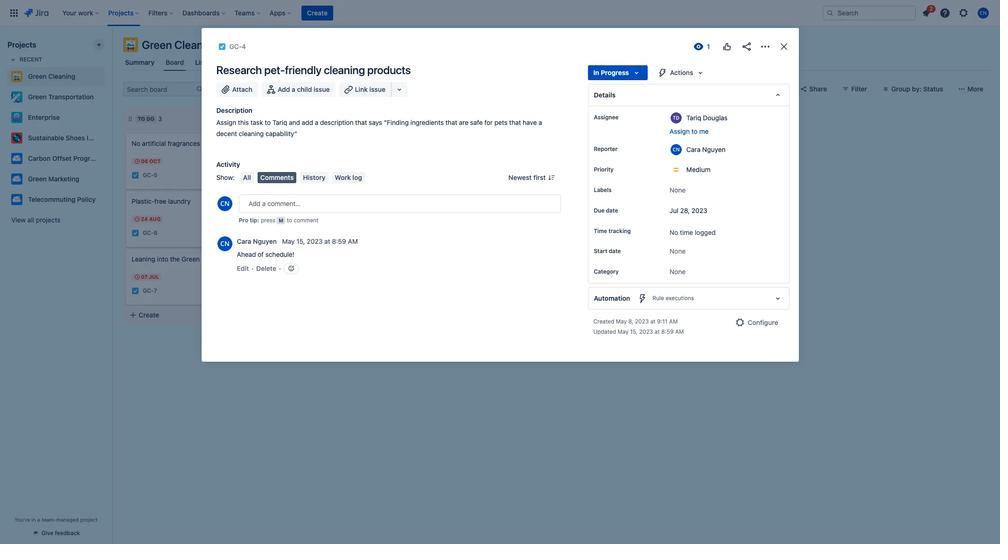 Task type: vqa. For each thing, say whether or not it's contained in the screenshot.
leftmost the Cara Nguyen
yes



Task type: describe. For each thing, give the bounding box(es) containing it.
gc-7
[[143, 288, 157, 295]]

pets
[[495, 119, 508, 127]]

reporter
[[594, 146, 618, 153]]

give feedback
[[41, 530, 80, 537]]

0 vertical spatial cara
[[687, 145, 701, 153]]

ingredients
[[411, 119, 444, 127]]

carbon
[[28, 155, 51, 162]]

1 vertical spatial am
[[669, 319, 678, 326]]

30 november 2023 image
[[265, 175, 273, 182]]

task image for no artificial fragrances
[[132, 172, 139, 179]]

projects
[[7, 41, 36, 49]]

this
[[238, 119, 249, 127]]

feedback
[[55, 530, 80, 537]]

due date
[[594, 207, 618, 214]]

0 horizontal spatial cara
[[237, 238, 251, 246]]

decent
[[216, 130, 237, 138]]

schedule!
[[266, 251, 294, 259]]

1 horizontal spatial tariq
[[687, 114, 701, 122]]

cleaning inside the transition to eco-friendly cleaning products
[[263, 149, 289, 157]]

gc- for plastic-free laundry
[[143, 230, 154, 237]]

green up summary on the top of the page
[[142, 38, 172, 51]]

0 horizontal spatial 15,
[[297, 238, 305, 246]]

jul inside the research pet-friendly cleaning products dialog
[[670, 207, 679, 215]]

5
[[154, 172, 158, 179]]

created may 8, 2023 at 9:11 am updated may 15, 2023 at 8:59 am
[[594, 319, 684, 336]]

07 jul
[[141, 274, 159, 280]]

task image for plastic-free laundry
[[132, 230, 139, 237]]

1 horizontal spatial tariq douglas image
[[361, 266, 373, 277]]

no for no artificial fragrances
[[132, 140, 140, 148]]

m
[[279, 218, 284, 224]]

0 horizontal spatial cleaning
[[48, 72, 75, 80]]

sustainable shoes initiative link
[[7, 129, 113, 148]]

work
[[335, 174, 351, 182]]

reports link
[[384, 54, 412, 71]]

gc- for leaning into the green
[[143, 288, 154, 295]]

0 vertical spatial green cleaning
[[142, 38, 218, 51]]

issue inside the link issue button
[[370, 85, 386, 93]]

2023 down comment
[[307, 238, 323, 246]]

0 vertical spatial 1
[[286, 189, 288, 196]]

to inside the transition to eco-friendly cleaning products
[[295, 140, 301, 148]]

view
[[11, 216, 26, 224]]

1 vertical spatial research pet-friendly cleaning products
[[263, 232, 355, 249]]

oct
[[149, 158, 161, 164]]

0 vertical spatial tariq douglas image
[[232, 82, 246, 97]]

date for none
[[609, 248, 621, 255]]

forms
[[294, 58, 313, 66]]

laundry
[[168, 197, 191, 205]]

0 horizontal spatial create
[[139, 311, 159, 319]]

0 vertical spatial may
[[282, 238, 295, 246]]

task
[[251, 119, 263, 127]]

labels
[[594, 187, 612, 194]]

Add a comment… field
[[239, 195, 561, 213]]

gc-6 link
[[143, 229, 158, 237]]

24 august 2023 image
[[134, 216, 141, 223]]

free
[[154, 197, 166, 205]]

gc-1
[[275, 189, 288, 196]]

details element
[[588, 84, 790, 106]]

view all projects link
[[7, 212, 105, 229]]

jul for research pet-friendly cleaning products
[[281, 254, 291, 260]]

28 july 2023 image
[[265, 253, 273, 261]]

0 horizontal spatial 0
[[276, 205, 280, 213]]

plastic-
[[132, 197, 154, 205]]

link
[[355, 85, 368, 93]]

cleaning inside description assign this task to tariq and add a description that says "finding ingredients that are safe for pets that have a decent cleaning capability"
[[239, 130, 264, 138]]

28
[[273, 254, 280, 260]]

add a child issue button
[[262, 82, 335, 97]]

priority
[[594, 166, 614, 173]]

in for in progress 2
[[269, 116, 275, 122]]

lowest image
[[351, 189, 359, 196]]

research inside dialog
[[216, 63, 262, 77]]

time tracking
[[594, 228, 631, 235]]

are
[[459, 119, 469, 127]]

issue inside "add a child issue" button
[[314, 85, 330, 93]]

payton hansen image
[[244, 82, 259, 97]]

gc- for research pet-friendly cleaning products
[[275, 268, 286, 275]]

assign to me button
[[670, 127, 780, 136]]

green marketing
[[28, 175, 79, 183]]

green cleaning inside green cleaning link
[[28, 72, 75, 80]]

create banner
[[0, 0, 1000, 26]]

you're in a team-managed project
[[15, 517, 98, 523]]

log
[[353, 174, 362, 182]]

green transportation link
[[7, 88, 101, 106]]

pages
[[325, 58, 343, 66]]

give
[[41, 530, 53, 537]]

1 horizontal spatial cara nguyen
[[687, 145, 726, 153]]

marketing
[[48, 175, 79, 183]]

no for no time logged
[[670, 229, 678, 237]]

for
[[485, 119, 493, 127]]

enterprise
[[28, 113, 60, 121]]

to inside button
[[692, 127, 698, 135]]

to inside description assign this task to tariq and add a description that says "finding ingredients that are safe for pets that have a decent cleaning capability"
[[265, 119, 271, 127]]

link web pages and more image
[[394, 84, 405, 95]]

timeline link
[[255, 54, 285, 71]]

0 vertical spatial am
[[348, 238, 358, 246]]

cleaning up "link"
[[324, 63, 365, 77]]

carley phelan image
[[361, 187, 373, 198]]

automation
[[594, 295, 630, 303]]

30 november 2023 image
[[265, 175, 273, 182]]

none for labels
[[670, 186, 686, 194]]

rule executions
[[653, 295, 694, 302]]

create column image
[[522, 112, 534, 123]]

assignee
[[594, 114, 619, 121]]

add people image
[[264, 84, 275, 95]]

products inside the transition to eco-friendly cleaning products
[[290, 149, 317, 157]]

/
[[280, 205, 282, 213]]

of
[[258, 251, 264, 259]]

2023 right 8,
[[635, 319, 649, 326]]

time tracking pin to top. only you can see pinned fields. image
[[633, 228, 640, 235]]

cleaning down lowest icon
[[330, 232, 355, 239]]

1 vertical spatial 1
[[282, 205, 285, 213]]

2 vertical spatial friendly
[[306, 232, 328, 239]]

24 august 2023 image
[[134, 216, 141, 223]]

1 vertical spatial nguyen
[[253, 238, 277, 246]]

primary element
[[6, 0, 823, 26]]

link issue button
[[339, 82, 392, 97]]

progress for in progress 2
[[276, 116, 305, 122]]

due
[[594, 207, 605, 214]]

start date
[[594, 248, 621, 255]]

rule
[[653, 295, 664, 302]]

logged
[[695, 229, 716, 237]]

products inside dialog
[[367, 63, 411, 77]]

06 october 2023 image
[[134, 158, 141, 165]]

to do 3
[[138, 115, 162, 123]]

managed
[[56, 517, 79, 523]]

07
[[141, 274, 148, 280]]

06 october 2023 image
[[134, 158, 141, 165]]

automation element
[[588, 288, 790, 310]]

category
[[594, 269, 619, 276]]

issues
[[355, 58, 374, 66]]

task image for gc-1
[[263, 189, 271, 196]]

leaning into the green
[[132, 255, 200, 263]]

vote options: no one has voted for this issue yet. image
[[722, 41, 733, 52]]

in progress
[[594, 69, 629, 77]]

1 vertical spatial may
[[616, 319, 627, 326]]

06 oct
[[141, 158, 161, 164]]

newest first button
[[503, 172, 561, 183]]

30 nov
[[273, 175, 293, 181]]

edit button
[[237, 264, 249, 274]]

green for green transportation link
[[28, 93, 47, 101]]

research inside research pet-friendly cleaning products
[[263, 232, 291, 239]]

details
[[594, 91, 616, 99]]

says
[[369, 119, 382, 127]]

2 vertical spatial at
[[655, 329, 660, 336]]

copy link to issue image
[[244, 42, 252, 50]]

configure link
[[729, 316, 784, 331]]

start
[[594, 248, 608, 255]]

gc-4 inside the research pet-friendly cleaning products dialog
[[229, 42, 246, 50]]

policy
[[77, 196, 96, 204]]

transportation
[[48, 93, 94, 101]]

forms link
[[292, 54, 315, 71]]

Search field
[[823, 5, 916, 20]]

gc- for no artificial fragrances
[[143, 172, 154, 179]]

2 vertical spatial may
[[618, 329, 629, 336]]

none for start date
[[670, 248, 686, 256]]

green cleaning link
[[7, 67, 101, 86]]

2 vertical spatial products
[[263, 241, 290, 249]]

pet- inside dialog
[[264, 63, 285, 77]]

and
[[289, 119, 300, 127]]

add reaction image
[[288, 265, 295, 273]]

delete
[[256, 265, 276, 273]]

pet- inside research pet-friendly cleaning products
[[293, 232, 306, 239]]

initiative
[[87, 134, 113, 142]]

history button
[[300, 172, 328, 183]]

jul for leaning into the green
[[149, 274, 159, 280]]

30
[[273, 175, 280, 181]]

newest first image
[[548, 174, 555, 182]]

activity
[[216, 161, 240, 169]]

calendar
[[218, 58, 245, 66]]

1 vertical spatial 4
[[286, 268, 289, 275]]

to
[[138, 116, 145, 122]]

friendly inside the transition to eco-friendly cleaning products
[[316, 140, 339, 148]]

to right m
[[287, 217, 292, 224]]

comments button
[[258, 172, 297, 183]]

1 horizontal spatial gc-4
[[275, 268, 289, 275]]

gc-4 link inside the research pet-friendly cleaning products dialog
[[229, 41, 246, 52]]

2 vertical spatial am
[[676, 329, 684, 336]]



Task type: locate. For each thing, give the bounding box(es) containing it.
1 horizontal spatial research
[[263, 232, 291, 239]]

gc- left copy link to issue image
[[229, 42, 242, 50]]

research
[[216, 63, 262, 77], [263, 232, 291, 239]]

work log
[[335, 174, 362, 182]]

search image
[[827, 9, 834, 17]]

list
[[195, 58, 206, 66]]

carbon offset program link
[[7, 149, 101, 168]]

progress for in progress
[[601, 69, 629, 77]]

telecommuting policy
[[28, 196, 96, 204]]

reports
[[385, 58, 410, 66]]

8:59
[[332, 238, 346, 246], [662, 329, 674, 336]]

into
[[157, 255, 168, 263]]

2023 right 28,
[[692, 207, 708, 215]]

2 inside create "banner"
[[930, 5, 933, 12]]

the
[[170, 255, 180, 263]]

3 that from the left
[[509, 119, 521, 127]]

2 none from the top
[[670, 248, 686, 256]]

gc-7 link
[[143, 287, 157, 295]]

1 vertical spatial research
[[263, 232, 291, 239]]

date right start
[[609, 248, 621, 255]]

15, down 8,
[[630, 329, 638, 336]]

0 vertical spatial nguyen
[[703, 145, 726, 153]]

1 that from the left
[[355, 119, 367, 127]]

close image
[[778, 41, 790, 52]]

0 vertical spatial none
[[670, 186, 686, 194]]

medium
[[687, 166, 711, 174]]

task image down 30 november 2023 image
[[263, 189, 271, 196]]

green marketing link
[[7, 170, 101, 189]]

attach
[[232, 85, 253, 93]]

9:11
[[657, 319, 668, 326]]

transition
[[263, 140, 293, 148]]

cara down assign to me
[[687, 145, 701, 153]]

jul left 28,
[[670, 207, 679, 215]]

actions button
[[652, 65, 712, 80]]

cara nguyen image
[[230, 286, 241, 297]]

1 vertical spatial assign
[[670, 127, 690, 135]]

0 vertical spatial no
[[132, 140, 140, 148]]

1 vertical spatial pet-
[[293, 232, 306, 239]]

1 vertical spatial no
[[670, 229, 678, 237]]

0 horizontal spatial no
[[132, 140, 140, 148]]

time
[[594, 228, 607, 235]]

friendly inside the research pet-friendly cleaning products dialog
[[285, 63, 322, 77]]

gc-4 link
[[229, 41, 246, 52], [275, 267, 289, 275]]

8:59 inside created may 8, 2023 at 9:11 am updated may 15, 2023 at 8:59 am
[[662, 329, 674, 336]]

gc- down 30 nov on the left
[[275, 189, 286, 196]]

menu bar
[[239, 172, 367, 183]]

date right due on the right top
[[606, 207, 618, 214]]

2 horizontal spatial jul
[[670, 207, 679, 215]]

task image down 24 august 2023 icon
[[132, 230, 139, 237]]

progress inside dropdown button
[[601, 69, 629, 77]]

that left "create column" image
[[509, 119, 521, 127]]

share image
[[741, 41, 752, 52]]

to left me
[[692, 127, 698, 135]]

research pet-friendly cleaning products up child
[[216, 63, 411, 77]]

in progress button
[[588, 65, 648, 80]]

green up enterprise
[[28, 93, 47, 101]]

green down recent
[[28, 72, 47, 80]]

0 horizontal spatial create button
[[124, 307, 250, 324]]

leaning
[[132, 255, 155, 263]]

1 vertical spatial 15,
[[630, 329, 638, 336]]

0 horizontal spatial 4
[[242, 42, 246, 50]]

tab list
[[118, 54, 995, 71]]

recent
[[20, 56, 42, 63]]

0 vertical spatial cleaning
[[174, 38, 218, 51]]

menu bar inside the research pet-friendly cleaning products dialog
[[239, 172, 367, 183]]

1 issue from the left
[[314, 85, 330, 93]]

telecommuting
[[28, 196, 75, 204]]

friendly up add a child issue
[[285, 63, 322, 77]]

1 horizontal spatial nguyen
[[703, 145, 726, 153]]

in
[[31, 517, 36, 523]]

2 horizontal spatial that
[[509, 119, 521, 127]]

gc-
[[229, 42, 242, 50], [143, 172, 154, 179], [275, 189, 286, 196], [143, 230, 154, 237], [275, 268, 286, 275], [143, 288, 154, 295]]

ahead
[[237, 251, 256, 259]]

issue right "link"
[[370, 85, 386, 93]]

3 none from the top
[[670, 268, 686, 276]]

gc-4 down 28 jul
[[275, 268, 289, 275]]

show:
[[216, 174, 235, 182]]

0 horizontal spatial cara nguyen
[[237, 238, 277, 246]]

task image down 28 july 2023 icon
[[263, 268, 271, 275]]

products up link web pages and more image
[[367, 63, 411, 77]]

tracking
[[609, 228, 631, 235]]

0 horizontal spatial task image
[[132, 288, 139, 295]]

task image for gc-7
[[132, 288, 139, 295]]

eco-
[[302, 140, 316, 148]]

attach button
[[216, 82, 258, 97]]

research pet-friendly cleaning products dialog
[[201, 28, 799, 362]]

2 vertical spatial task image
[[263, 268, 271, 275]]

no up 06 october 2023 icon
[[132, 140, 140, 148]]

0 vertical spatial at
[[325, 238, 330, 246]]

cleaning up green transportation
[[48, 72, 75, 80]]

nguyen down me
[[703, 145, 726, 153]]

task image for research pet-friendly cleaning products
[[263, 268, 271, 275]]

updated
[[594, 329, 616, 336]]

give feedback button
[[26, 526, 86, 542]]

28 july 2023 image
[[265, 253, 273, 261]]

0 / 1
[[276, 205, 285, 213]]

actions image
[[760, 41, 771, 52]]

gc-4 up the calendar in the top of the page
[[229, 42, 246, 50]]

task image up the calendar in the top of the page
[[218, 43, 226, 50]]

cara nguyen up 'of'
[[237, 238, 277, 246]]

description assign this task to tariq and add a description that says "finding ingredients that are safe for pets that have a decent cleaning capability"
[[216, 106, 544, 138]]

research pet-friendly cleaning products inside dialog
[[216, 63, 411, 77]]

1 vertical spatial cara
[[237, 238, 251, 246]]

2 horizontal spatial task image
[[263, 189, 271, 196]]

cleaning
[[324, 63, 365, 77], [239, 130, 264, 138], [263, 149, 289, 157], [330, 232, 355, 239]]

1 horizontal spatial 15,
[[630, 329, 638, 336]]

0 horizontal spatial 2
[[309, 115, 313, 123]]

1 horizontal spatial green cleaning
[[142, 38, 218, 51]]

1 horizontal spatial 0
[[420, 115, 424, 123]]

all button
[[240, 172, 254, 183]]

to right task
[[265, 119, 271, 127]]

research up attach
[[216, 63, 262, 77]]

timeline
[[257, 58, 283, 66]]

0 vertical spatial gc-4
[[229, 42, 246, 50]]

0 vertical spatial friendly
[[285, 63, 322, 77]]

1 horizontal spatial cara
[[687, 145, 701, 153]]

tariq douglas image
[[230, 228, 241, 239]]

0 horizontal spatial 8:59
[[332, 238, 346, 246]]

2 vertical spatial none
[[670, 268, 686, 276]]

Search board text field
[[124, 83, 195, 96]]

0 vertical spatial in
[[594, 69, 599, 77]]

that left are
[[446, 119, 457, 127]]

tariq up assign to me
[[687, 114, 701, 122]]

07 july 2023 image
[[134, 274, 141, 281], [134, 274, 141, 281]]

1 up m
[[282, 205, 285, 213]]

tariq douglas
[[687, 114, 728, 122]]

assign up decent
[[216, 119, 236, 127]]

gc-4
[[229, 42, 246, 50], [275, 268, 289, 275]]

"finding
[[384, 119, 409, 127]]

0 vertical spatial pet-
[[264, 63, 285, 77]]

green down carbon on the left top of the page
[[28, 175, 47, 183]]

1 vertical spatial gc-4 link
[[275, 267, 289, 275]]

in up details
[[594, 69, 599, 77]]

no time logged
[[670, 229, 716, 237]]

gc- left add reaction icon
[[275, 268, 286, 275]]

cara nguyen image
[[219, 82, 234, 97]]

none up the executions
[[670, 268, 686, 276]]

1 horizontal spatial products
[[290, 149, 317, 157]]

0 vertical spatial 2
[[930, 5, 933, 12]]

0 vertical spatial 0
[[420, 115, 424, 123]]

1 vertical spatial in
[[269, 116, 275, 122]]

1 horizontal spatial issue
[[370, 85, 386, 93]]

1 horizontal spatial jul
[[281, 254, 291, 260]]

1 vertical spatial 0
[[276, 205, 280, 213]]

products down 'eco-'
[[290, 149, 317, 157]]

15, down comment
[[297, 238, 305, 246]]

0 vertical spatial assign
[[216, 119, 236, 127]]

jira image
[[24, 7, 48, 18], [24, 7, 48, 18]]

0 vertical spatial gc-4 link
[[229, 41, 246, 52]]

gc- inside the research pet-friendly cleaning products dialog
[[229, 42, 242, 50]]

may down 8,
[[618, 329, 629, 336]]

task image
[[218, 43, 226, 50], [263, 189, 271, 196], [132, 288, 139, 295]]

transition to eco-friendly cleaning products
[[263, 140, 339, 157]]

1 vertical spatial create button
[[124, 307, 250, 324]]

1 vertical spatial 2
[[309, 115, 313, 123]]

products
[[367, 63, 411, 77], [290, 149, 317, 157], [263, 241, 290, 249]]

4 inside the research pet-friendly cleaning products dialog
[[242, 42, 246, 50]]

tab list containing board
[[118, 54, 995, 71]]

28 jul
[[273, 254, 291, 260]]

view all projects
[[11, 216, 60, 224]]

in inside dropdown button
[[594, 69, 599, 77]]

1 horizontal spatial create button
[[302, 5, 333, 20]]

assign inside button
[[670, 127, 690, 135]]

1 horizontal spatial progress
[[601, 69, 629, 77]]

a inside button
[[292, 85, 295, 93]]

may
[[282, 238, 295, 246], [616, 319, 627, 326], [618, 329, 629, 336]]

add a child issue
[[278, 85, 330, 93]]

research pet-friendly cleaning products down comment
[[263, 232, 355, 249]]

1 vertical spatial cara nguyen
[[237, 238, 277, 246]]

medium image down activity
[[219, 172, 227, 179]]

done
[[401, 116, 416, 122]]

create inside primary element
[[307, 9, 328, 17]]

1 vertical spatial date
[[609, 248, 621, 255]]

cleaning down task
[[239, 130, 264, 138]]

green cleaning up board
[[142, 38, 218, 51]]

cleaning down transition
[[263, 149, 289, 157]]

nguyen up ahead of schedule!
[[253, 238, 277, 246]]

0 horizontal spatial progress
[[276, 116, 305, 122]]

medium image for no artificial fragrances
[[219, 172, 227, 179]]

a
[[292, 85, 295, 93], [315, 119, 318, 127], [539, 119, 542, 127], [37, 517, 40, 523]]

profile image of cara nguyen image
[[217, 197, 232, 211]]

artificial
[[142, 140, 166, 148]]

progress inside in progress 2
[[276, 116, 305, 122]]

projects
[[36, 216, 60, 224]]

green right the
[[182, 255, 200, 263]]

1 vertical spatial 8:59
[[662, 329, 674, 336]]

cara nguyen down me
[[687, 145, 726, 153]]

created
[[594, 319, 615, 326]]

nov
[[281, 175, 293, 181]]

cleaning
[[174, 38, 218, 51], [48, 72, 75, 80]]

1 none from the top
[[670, 186, 686, 194]]

0 vertical spatial 8:59
[[332, 238, 346, 246]]

to left 'eco-'
[[295, 140, 301, 148]]

2023
[[692, 207, 708, 215], [307, 238, 323, 246], [635, 319, 649, 326], [639, 329, 653, 336]]

15, inside created may 8, 2023 at 9:11 am updated may 15, 2023 at 8:59 am
[[630, 329, 638, 336]]

in for in progress
[[594, 69, 599, 77]]

4 down 28 jul
[[286, 268, 289, 275]]

press
[[261, 217, 275, 224]]

1 vertical spatial gc-4
[[275, 268, 289, 275]]

24
[[141, 216, 148, 222]]

none down time at top
[[670, 248, 686, 256]]

no inside the research pet-friendly cleaning products dialog
[[670, 229, 678, 237]]

1 horizontal spatial cleaning
[[174, 38, 218, 51]]

gc- down 06 oct
[[143, 172, 154, 179]]

0 vertical spatial cara nguyen
[[687, 145, 726, 153]]

1 horizontal spatial 8:59
[[662, 329, 674, 336]]

2 that from the left
[[446, 119, 457, 127]]

2 issue from the left
[[370, 85, 386, 93]]

1 medium image from the top
[[219, 172, 227, 179]]

assign inside description assign this task to tariq and add a description that says "finding ingredients that are safe for pets that have a decent cleaning capability"
[[216, 119, 236, 127]]

1 horizontal spatial no
[[670, 229, 678, 237]]

none up 28,
[[670, 186, 686, 194]]

green for green cleaning link
[[28, 72, 47, 80]]

0 horizontal spatial tariq douglas image
[[232, 82, 246, 97]]

1 vertical spatial tariq douglas image
[[361, 266, 373, 277]]

assign left me
[[670, 127, 690, 135]]

0 vertical spatial date
[[606, 207, 618, 214]]

me
[[700, 127, 709, 135]]

menu bar containing all
[[239, 172, 367, 183]]

0 horizontal spatial issue
[[314, 85, 330, 93]]

task image left gc-7 link
[[132, 288, 139, 295]]

comment
[[294, 217, 319, 224]]

pet- down comment
[[293, 232, 306, 239]]

done 0
[[401, 115, 424, 123]]

cleaning up list at left
[[174, 38, 218, 51]]

1 vertical spatial at
[[651, 319, 656, 326]]

0 vertical spatial task image
[[218, 43, 226, 50]]

friendly
[[285, 63, 322, 77], [316, 140, 339, 148], [306, 232, 328, 239]]

1 vertical spatial create
[[139, 311, 159, 319]]

date for jul 28, 2023
[[606, 207, 618, 214]]

4 up the calendar in the top of the page
[[242, 42, 246, 50]]

1 vertical spatial task image
[[132, 230, 139, 237]]

0 vertical spatial medium image
[[219, 172, 227, 179]]

0 horizontal spatial gc-4
[[229, 42, 246, 50]]

issue right child
[[314, 85, 330, 93]]

have
[[523, 119, 537, 127]]

products up schedule!
[[263, 241, 290, 249]]

progress
[[601, 69, 629, 77], [276, 116, 305, 122]]

friendly down comment
[[306, 232, 328, 239]]

gc- down 07 jul
[[143, 288, 154, 295]]

medium image left tariq douglas image
[[219, 230, 227, 237]]

0 vertical spatial 4
[[242, 42, 246, 50]]

1 vertical spatial medium image
[[219, 230, 227, 237]]

task image
[[132, 172, 139, 179], [132, 230, 139, 237], [263, 268, 271, 275]]

0 vertical spatial create button
[[302, 5, 333, 20]]

2 medium image from the top
[[219, 230, 227, 237]]

0 vertical spatial research
[[216, 63, 262, 77]]

green for green marketing link
[[28, 175, 47, 183]]

0 horizontal spatial tariq
[[273, 119, 287, 127]]

0 vertical spatial create
[[307, 9, 328, 17]]

in inside in progress 2
[[269, 116, 275, 122]]

tariq douglas image
[[232, 82, 246, 97], [361, 266, 373, 277]]

pet- up add people icon
[[264, 63, 285, 77]]

0 horizontal spatial research
[[216, 63, 262, 77]]

green cleaning up green transportation link
[[28, 72, 75, 80]]

2023 down rule at right
[[639, 329, 653, 336]]

jul
[[670, 207, 679, 215], [281, 254, 291, 260], [149, 274, 159, 280]]

that left says
[[355, 119, 367, 127]]

research down pro tip: press m to comment
[[263, 232, 291, 239]]

assign to me
[[670, 127, 709, 135]]

medium image
[[219, 172, 227, 179], [219, 230, 227, 237]]

green transportation
[[28, 93, 94, 101]]

create button inside primary element
[[302, 5, 333, 20]]

configure
[[748, 319, 778, 327]]

0 up pro tip: press m to comment
[[276, 205, 280, 213]]

tariq up the capability"
[[273, 119, 287, 127]]

task image down 06 october 2023 image
[[132, 172, 139, 179]]

offset
[[52, 155, 72, 162]]

gc- down the 24 aug
[[143, 230, 154, 237]]

0 horizontal spatial assign
[[216, 119, 236, 127]]

1 vertical spatial none
[[670, 248, 686, 256]]

friendly down description
[[316, 140, 339, 148]]

safe
[[470, 119, 483, 127]]

1 horizontal spatial task image
[[218, 43, 226, 50]]

may 15, 2023 at 8:59 am
[[282, 238, 358, 246]]

no left time at top
[[670, 229, 678, 237]]

medium image for plastic-free laundry
[[219, 230, 227, 237]]

1 horizontal spatial gc-4 link
[[275, 267, 289, 275]]

2
[[930, 5, 933, 12], [309, 115, 313, 123]]

cara nguyen
[[687, 145, 726, 153], [237, 238, 277, 246]]

1 horizontal spatial that
[[446, 119, 457, 127]]

gc-4 link down 28 jul
[[275, 267, 289, 275]]

jul right 07
[[149, 274, 159, 280]]

progress up details
[[601, 69, 629, 77]]

payton hansen image
[[230, 170, 241, 181]]

1 down the nov
[[286, 189, 288, 196]]

no artificial fragrances
[[132, 140, 200, 148]]

tariq inside description assign this task to tariq and add a description that says "finding ingredients that are safe for pets that have a decent cleaning capability"
[[273, 119, 287, 127]]

may up schedule!
[[282, 238, 295, 246]]

0 right 'done' on the left top
[[420, 115, 424, 123]]

jul right 28
[[281, 254, 291, 260]]

add
[[302, 119, 313, 127]]

sustainable shoes initiative
[[28, 134, 113, 142]]

28,
[[680, 207, 690, 215]]

jul 28, 2023
[[670, 207, 708, 215]]

15,
[[297, 238, 305, 246], [630, 329, 638, 336]]

progress up the capability"
[[276, 116, 305, 122]]

gc-4 link up the calendar in the top of the page
[[229, 41, 246, 52]]

no
[[132, 140, 140, 148], [670, 229, 678, 237]]

2 vertical spatial task image
[[132, 288, 139, 295]]

1 vertical spatial green cleaning
[[28, 72, 75, 80]]

may left 8,
[[616, 319, 627, 326]]

gc-6
[[143, 230, 158, 237]]

collapse recent projects image
[[7, 54, 19, 65]]

0 horizontal spatial green cleaning
[[28, 72, 75, 80]]

0 vertical spatial task image
[[132, 172, 139, 179]]

cara up ahead
[[237, 238, 251, 246]]

in right task
[[269, 116, 275, 122]]



